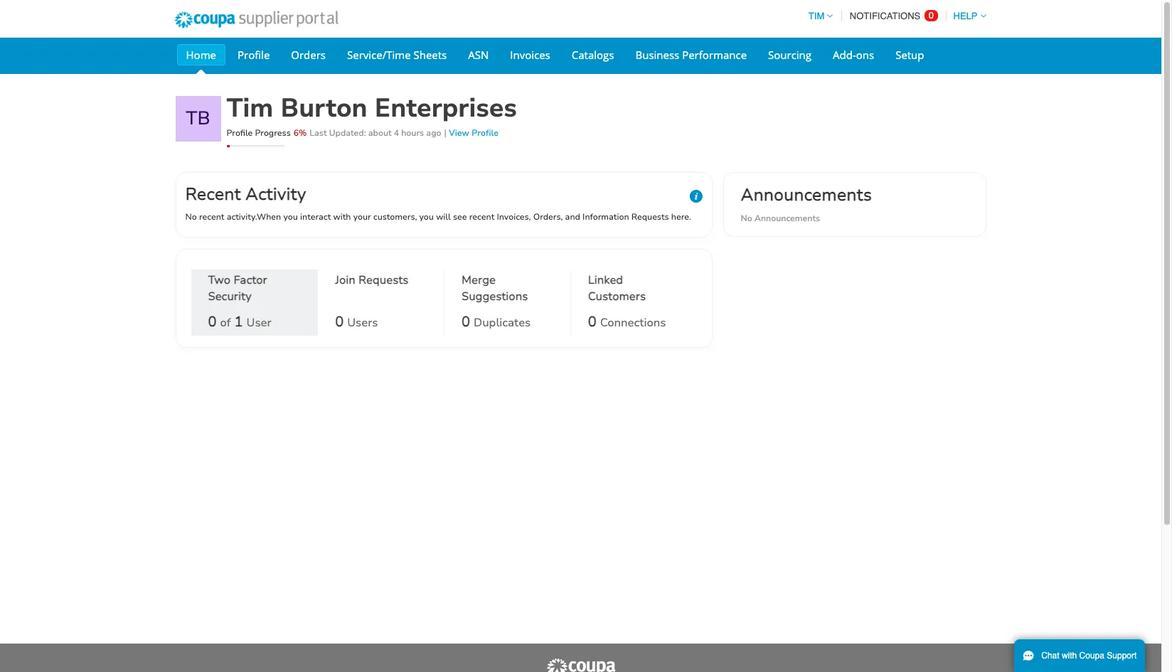Task type: describe. For each thing, give the bounding box(es) containing it.
join requests link
[[335, 273, 409, 308]]

tim for tim
[[809, 11, 825, 21]]

profile link
[[228, 44, 279, 65]]

0 for 0 of 1 user
[[208, 313, 217, 332]]

security
[[208, 289, 252, 305]]

service/time sheets link
[[338, 44, 456, 65]]

see
[[453, 211, 467, 223]]

additional information image
[[690, 190, 703, 203]]

about
[[369, 127, 392, 139]]

invoices,
[[497, 211, 531, 223]]

home link
[[177, 44, 226, 65]]

view profile link
[[449, 127, 499, 139]]

profile left progress
[[227, 127, 253, 139]]

coupa
[[1080, 651, 1105, 661]]

ago
[[427, 127, 442, 139]]

0 horizontal spatial no
[[185, 211, 197, 223]]

your
[[353, 211, 371, 223]]

burton
[[281, 91, 368, 126]]

|
[[444, 127, 447, 139]]

suggestions
[[462, 289, 528, 305]]

asn link
[[459, 44, 498, 65]]

two factor security
[[208, 273, 267, 305]]

add-ons link
[[824, 44, 884, 65]]

view
[[449, 127, 470, 139]]

no inside the announcements no announcements
[[741, 213, 753, 224]]

6%
[[294, 127, 307, 139]]

duplicates
[[474, 315, 531, 331]]

recent
[[185, 183, 241, 206]]

invoices link
[[501, 44, 560, 65]]

0 of 1 user
[[208, 313, 272, 332]]

hours
[[402, 127, 424, 139]]

user
[[247, 315, 272, 331]]

business
[[636, 48, 680, 62]]

service/time sheets
[[347, 48, 447, 62]]

service/time
[[347, 48, 411, 62]]

chat
[[1042, 651, 1060, 661]]

0 for 0 connections
[[588, 313, 597, 332]]

0 for 0 users
[[335, 313, 344, 332]]

and
[[566, 211, 581, 223]]

tb
[[186, 106, 210, 131]]

recent activity
[[185, 183, 306, 206]]

0 connections
[[588, 313, 667, 332]]

merge suggestions link
[[462, 273, 554, 308]]

add-ons
[[833, 48, 875, 62]]

information
[[583, 211, 630, 223]]

enterprises
[[375, 91, 517, 126]]

merge
[[462, 273, 496, 288]]

profile right home
[[238, 48, 270, 62]]

sourcing link
[[759, 44, 821, 65]]

factor
[[234, 273, 267, 288]]

1 horizontal spatial requests
[[632, 211, 669, 223]]

no recent activity. when you interact with your customers, you will see recent invoices, orders, and information requests here.
[[185, 211, 692, 223]]

support
[[1108, 651, 1138, 661]]

help link
[[948, 11, 987, 21]]

setup link
[[887, 44, 934, 65]]

customers
[[588, 289, 646, 305]]

invoices
[[511, 48, 551, 62]]

merge suggestions
[[462, 273, 528, 305]]

tim for tim burton enterprises profile progress 6% last updated: about 4 hours ago | view profile
[[227, 91, 274, 126]]

sourcing
[[769, 48, 812, 62]]

0 vertical spatial with
[[333, 211, 351, 223]]



Task type: locate. For each thing, give the bounding box(es) containing it.
1 horizontal spatial recent
[[470, 211, 495, 223]]

1 recent from the left
[[199, 211, 225, 223]]

help
[[954, 11, 978, 21]]

1 vertical spatial coupa supplier portal image
[[546, 658, 617, 673]]

join
[[335, 273, 356, 288]]

1
[[235, 313, 243, 332]]

0
[[929, 10, 934, 21], [208, 313, 217, 332], [335, 313, 344, 332], [462, 313, 470, 332], [588, 313, 597, 332]]

two
[[208, 273, 231, 288]]

two factor security link
[[208, 273, 301, 308]]

with inside the chat with coupa support button
[[1063, 651, 1078, 661]]

no down recent
[[185, 211, 197, 223]]

notifications
[[850, 11, 921, 21]]

business performance
[[636, 48, 747, 62]]

0 inside notifications 0
[[929, 10, 934, 21]]

notifications 0
[[850, 10, 934, 21]]

0 users
[[335, 313, 378, 332]]

setup
[[896, 48, 925, 62]]

0 horizontal spatial with
[[333, 211, 351, 223]]

linked
[[588, 273, 624, 288]]

1 vertical spatial requests
[[359, 273, 409, 288]]

announcements no announcements
[[741, 184, 873, 224]]

1 horizontal spatial with
[[1063, 651, 1078, 661]]

last
[[310, 127, 327, 139]]

no
[[185, 211, 197, 223], [741, 213, 753, 224]]

updated:
[[329, 127, 366, 139]]

0 vertical spatial coupa supplier portal image
[[165, 2, 348, 38]]

0 left users
[[335, 313, 344, 332]]

0 horizontal spatial requests
[[359, 273, 409, 288]]

recent down recent
[[199, 211, 225, 223]]

interact
[[300, 211, 331, 223]]

when
[[257, 211, 281, 223]]

business performance link
[[627, 44, 757, 65]]

join requests
[[335, 273, 409, 288]]

1 horizontal spatial no
[[741, 213, 753, 224]]

with left 'your'
[[333, 211, 351, 223]]

tim up sourcing
[[809, 11, 825, 21]]

0 horizontal spatial recent
[[199, 211, 225, 223]]

tim burton enterprises profile progress 6% last updated: about 4 hours ago | view profile
[[227, 91, 517, 139]]

tim inside tim burton enterprises profile progress 6% last updated: about 4 hours ago | view profile
[[227, 91, 274, 126]]

4
[[394, 127, 399, 139]]

tim link
[[803, 11, 834, 21]]

requests right join
[[359, 273, 409, 288]]

performance
[[683, 48, 747, 62]]

2 you from the left
[[420, 211, 434, 223]]

announcements inside the announcements no announcements
[[755, 213, 821, 224]]

progress
[[255, 127, 291, 139]]

requests
[[632, 211, 669, 223], [359, 273, 409, 288]]

profile
[[238, 48, 270, 62], [227, 127, 253, 139], [472, 127, 499, 139]]

ons
[[857, 48, 875, 62]]

of
[[220, 315, 231, 331]]

0 down customers at the top right of the page
[[588, 313, 597, 332]]

linked customers link
[[588, 273, 680, 308]]

0 left help
[[929, 10, 934, 21]]

0 for 0 duplicates
[[462, 313, 470, 332]]

requests left here. at the top right of page
[[632, 211, 669, 223]]

tim
[[809, 11, 825, 21], [227, 91, 274, 126]]

will
[[436, 211, 451, 223]]

you left the 'will'
[[420, 211, 434, 223]]

connections
[[601, 315, 667, 331]]

0 vertical spatial tim
[[809, 11, 825, 21]]

navigation containing notifications 0
[[803, 2, 987, 30]]

activity
[[246, 183, 306, 206]]

linked customers
[[588, 273, 646, 305]]

profile right view
[[472, 127, 499, 139]]

home
[[186, 48, 216, 62]]

1 vertical spatial tim
[[227, 91, 274, 126]]

navigation
[[803, 2, 987, 30]]

0 left duplicates
[[462, 313, 470, 332]]

with
[[333, 211, 351, 223], [1063, 651, 1078, 661]]

1 horizontal spatial coupa supplier portal image
[[546, 658, 617, 673]]

recent right 'see'
[[470, 211, 495, 223]]

you right when
[[284, 211, 298, 223]]

0 duplicates
[[462, 313, 531, 332]]

you
[[284, 211, 298, 223], [420, 211, 434, 223]]

0 left of
[[208, 313, 217, 332]]

chat with coupa support button
[[1015, 640, 1146, 673]]

1 you from the left
[[284, 211, 298, 223]]

tb image
[[175, 96, 221, 142]]

1 vertical spatial announcements
[[755, 213, 821, 224]]

catalogs
[[572, 48, 615, 62]]

no right here. at the top right of page
[[741, 213, 753, 224]]

sheets
[[414, 48, 447, 62]]

2 recent from the left
[[470, 211, 495, 223]]

coupa supplier portal image
[[165, 2, 348, 38], [546, 658, 617, 673]]

tim up progress
[[227, 91, 274, 126]]

1 vertical spatial with
[[1063, 651, 1078, 661]]

0 horizontal spatial you
[[284, 211, 298, 223]]

with right chat
[[1063, 651, 1078, 661]]

recent
[[199, 211, 225, 223], [470, 211, 495, 223]]

0 horizontal spatial coupa supplier portal image
[[165, 2, 348, 38]]

0 vertical spatial announcements
[[741, 184, 873, 206]]

here.
[[672, 211, 692, 223]]

orders
[[291, 48, 326, 62]]

0 horizontal spatial tim
[[227, 91, 274, 126]]

0 vertical spatial requests
[[632, 211, 669, 223]]

activity.
[[227, 211, 257, 223]]

asn
[[468, 48, 489, 62]]

chat with coupa support
[[1042, 651, 1138, 661]]

add-
[[833, 48, 857, 62]]

orders link
[[282, 44, 335, 65]]

orders,
[[534, 211, 563, 223]]

catalogs link
[[563, 44, 624, 65]]

1 horizontal spatial you
[[420, 211, 434, 223]]

users
[[347, 315, 378, 331]]

announcements
[[741, 184, 873, 206], [755, 213, 821, 224]]

1 horizontal spatial tim
[[809, 11, 825, 21]]

customers,
[[374, 211, 417, 223]]



Task type: vqa. For each thing, say whether or not it's contained in the screenshot.
the your
yes



